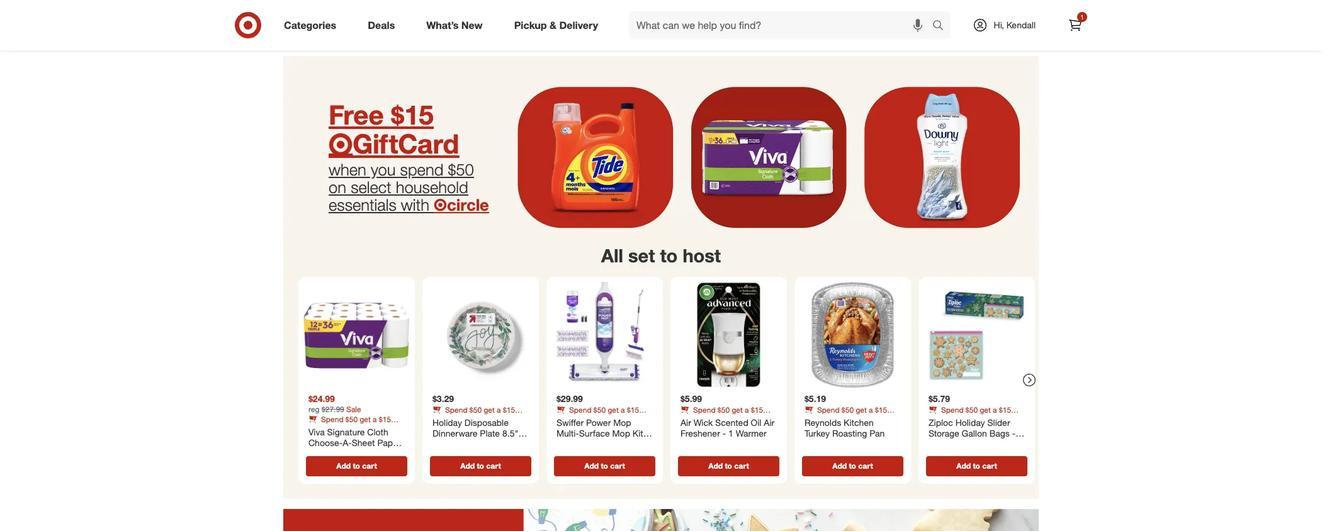 Task type: locate. For each thing, give the bounding box(es) containing it.
- left 12
[[337, 449, 341, 459]]

select
[[351, 177, 391, 197]]

air left wick
[[681, 417, 691, 428]]

chip
[[729, 4, 747, 15]]

kit
[[633, 428, 643, 439]]

holiday up the dinnerware
[[433, 417, 462, 428]]

- down scented
[[723, 428, 726, 439]]

& right up
[[493, 439, 498, 450]]

cart down up
[[486, 461, 501, 471]]

turkey
[[805, 428, 830, 439]]

add down 40ct
[[460, 461, 475, 471]]

dinnerware
[[433, 428, 478, 439]]

freshener
[[681, 428, 720, 439]]

what's new
[[426, 19, 483, 31]]

- left up
[[474, 439, 478, 450]]

4 add to cart button from the left
[[678, 456, 779, 476]]

0 horizontal spatial air
[[681, 417, 691, 428]]

& right chip at top
[[750, 4, 755, 15]]

holiday inside holiday disposable dinnerware plate 8.5" - joy - 40ct - up & up™
[[433, 417, 462, 428]]

to down roasting
[[849, 461, 856, 471]]

reynolds
[[805, 417, 841, 428]]

add to cart button down up
[[430, 456, 531, 476]]

1 vertical spatial 1
[[729, 428, 733, 439]]

explore the joyful holiday collection from chip & joanna gaines.
[[567, 4, 755, 27]]

add to cart button down air wick scented oil air freshener - 1 warmer on the bottom right of page
[[678, 456, 779, 476]]

add to cart down up
[[460, 461, 501, 471]]

giftcard
[[353, 128, 459, 160]]

add to cart for warmer
[[709, 461, 749, 471]]

add to cart button down cleaning
[[554, 456, 655, 476]]

1 horizontal spatial air
[[764, 417, 775, 428]]

circle
[[447, 195, 489, 215]]

1 vertical spatial &
[[550, 19, 557, 31]]

to
[[660, 244, 678, 267], [353, 461, 360, 471], [477, 461, 484, 471], [601, 461, 608, 471], [725, 461, 732, 471], [849, 461, 856, 471], [973, 461, 980, 471]]

plate
[[480, 428, 500, 439]]

to down 12
[[353, 461, 360, 471]]

0 vertical spatial &
[[750, 4, 755, 15]]

5 add from the left
[[833, 461, 847, 471]]

add down 12
[[336, 461, 351, 471]]

floor
[[570, 439, 590, 450]]

2 cart from the left
[[486, 461, 501, 471]]

1 add to cart from the left
[[336, 461, 377, 471]]

1 holiday from the left
[[433, 417, 462, 428]]

swiffer power mop multi-surface mop kit for floor cleaning image
[[552, 282, 658, 389]]

- inside air wick scented oil air freshener - 1 warmer
[[723, 428, 726, 439]]

3 cart from the left
[[610, 461, 625, 471]]

- right bags
[[1012, 428, 1016, 439]]

& inside holiday disposable dinnerware plate 8.5" - joy - 40ct - up & up™
[[493, 439, 498, 450]]

joy
[[433, 439, 446, 450]]

1 right kendall
[[1081, 13, 1084, 21]]

2 add from the left
[[460, 461, 475, 471]]

1 cart from the left
[[362, 461, 377, 471]]

holiday
[[433, 417, 462, 428], [956, 417, 985, 428]]

add to cart button down roasting
[[802, 456, 904, 476]]

cart down "warmer" at the right bottom of the page
[[734, 461, 749, 471]]

air
[[681, 417, 691, 428], [764, 417, 775, 428]]

scented
[[715, 417, 748, 428]]

signature
[[327, 427, 365, 437]]

cart for 40ct
[[486, 461, 501, 471]]

to down gallon
[[973, 461, 980, 471]]

ziploc
[[929, 417, 953, 428]]

to for reynolds kitchen turkey roasting pan
[[849, 461, 856, 471]]

cart down triple
[[362, 461, 377, 471]]

3 add from the left
[[585, 461, 599, 471]]

cart down bags
[[982, 461, 997, 471]]

$27.99
[[322, 405, 344, 414]]

search
[[927, 20, 957, 32]]

carousel region
[[283, 234, 1039, 509]]

6 add to cart button from the left
[[926, 456, 1028, 476]]

add for 40ct
[[460, 461, 475, 471]]

add to cart down cleaning
[[585, 461, 625, 471]]

2 add to cart from the left
[[460, 461, 501, 471]]

slider
[[988, 417, 1010, 428]]

◎
[[329, 132, 353, 158]]

set
[[628, 244, 655, 267]]

2 horizontal spatial &
[[750, 4, 755, 15]]

deals link
[[357, 11, 411, 39]]

-
[[521, 428, 524, 439], [723, 428, 726, 439], [1012, 428, 1016, 439], [449, 439, 452, 450], [474, 439, 478, 450], [337, 449, 341, 459]]

add to cart down roasting
[[833, 461, 873, 471]]

1 horizontal spatial &
[[550, 19, 557, 31]]

cart down cleaning
[[610, 461, 625, 471]]

kendall
[[1007, 20, 1036, 30]]

1 add to cart button from the left
[[306, 456, 407, 476]]

host
[[683, 244, 721, 267]]

4 cart from the left
[[734, 461, 749, 471]]

reg
[[309, 405, 320, 414]]

free $15 ◎ giftcard
[[329, 99, 459, 160]]

2 add to cart button from the left
[[430, 456, 531, 476]]

12
[[343, 449, 353, 459]]

&
[[750, 4, 755, 15], [550, 19, 557, 31], [493, 439, 498, 450]]

power
[[586, 417, 611, 428]]

add to cart for 40ct
[[460, 461, 501, 471]]

3 add to cart from the left
[[585, 461, 625, 471]]

warmer
[[736, 428, 767, 439]]

hi,
[[994, 20, 1004, 30]]

0 vertical spatial 1
[[1081, 13, 1084, 21]]

cart for warmer
[[734, 461, 749, 471]]

add down floor
[[585, 461, 599, 471]]

1
[[1081, 13, 1084, 21], [729, 428, 733, 439]]

- right 8.5"
[[521, 428, 524, 439]]

& right 'pickup'
[[550, 19, 557, 31]]

to down up
[[477, 461, 484, 471]]

add down freshener
[[709, 461, 723, 471]]

1 inside air wick scented oil air freshener - 1 warmer
[[729, 428, 733, 439]]

6 add from the left
[[957, 461, 971, 471]]

add to cart down 12
[[336, 461, 377, 471]]

2 vertical spatial &
[[493, 439, 498, 450]]

add to cart button down gallon
[[926, 456, 1028, 476]]

add for floor
[[585, 461, 599, 471]]

holiday inside the ziploc holiday slider storage gallon bags - 12ct
[[956, 417, 985, 428]]

add down roasting
[[833, 461, 847, 471]]

holiday
[[637, 4, 665, 15]]

4 add from the left
[[709, 461, 723, 471]]

to down cleaning
[[601, 461, 608, 471]]

add to cart button for 40ct
[[430, 456, 531, 476]]

air wick scented oil air freshener - 1 warmer
[[681, 417, 775, 439]]

add down the ziploc holiday slider storage gallon bags - 12ct
[[957, 461, 971, 471]]

- right joy
[[449, 439, 452, 450]]

$24.99
[[309, 394, 335, 404]]

$5.79
[[929, 394, 950, 404]]

add for warmer
[[709, 461, 723, 471]]

6 add to cart from the left
[[957, 461, 997, 471]]

mop right power
[[613, 417, 631, 428]]

mop up cleaning
[[612, 428, 630, 439]]

0 horizontal spatial 1
[[729, 428, 733, 439]]

3 add to cart button from the left
[[554, 456, 655, 476]]

categories link
[[273, 11, 352, 39]]

for
[[557, 439, 567, 450]]

12ct
[[929, 439, 946, 450]]

$15
[[391, 99, 434, 131]]

1 add from the left
[[336, 461, 351, 471]]

viva
[[309, 427, 325, 437]]

all
[[601, 244, 623, 267]]

multi-
[[557, 428, 579, 439]]

sale
[[346, 405, 361, 414]]

2 holiday from the left
[[956, 417, 985, 428]]

add to cart down air wick scented oil air freshener - 1 warmer on the bottom right of page
[[709, 461, 749, 471]]

add to cart down gallon
[[957, 461, 997, 471]]

holiday up gallon
[[956, 417, 985, 428]]

4 add to cart from the left
[[709, 461, 749, 471]]

1 horizontal spatial holiday
[[956, 417, 985, 428]]

to down air wick scented oil air freshener - 1 warmer on the bottom right of page
[[725, 461, 732, 471]]

add for -
[[336, 461, 351, 471]]

0 horizontal spatial &
[[493, 439, 498, 450]]

air right oil
[[764, 417, 775, 428]]

add to cart button for -
[[306, 456, 407, 476]]

essentials
[[329, 195, 397, 215]]

add to cart
[[336, 461, 377, 471], [460, 461, 501, 471], [585, 461, 625, 471], [709, 461, 749, 471], [833, 461, 873, 471], [957, 461, 997, 471]]

to for air wick scented oil air freshener - 1 warmer
[[725, 461, 732, 471]]

add to cart button down sheet
[[306, 456, 407, 476]]

holiday disposable dinnerware plate 8.5" - joy - 40ct - up & up™
[[433, 417, 524, 450]]

mop
[[613, 417, 631, 428], [612, 428, 630, 439]]

kitchen
[[844, 417, 874, 428]]

cart down pan
[[858, 461, 873, 471]]

0 horizontal spatial holiday
[[433, 417, 462, 428]]

1 down scented
[[729, 428, 733, 439]]

delivery
[[559, 19, 598, 31]]

add to cart for -
[[336, 461, 377, 471]]

free
[[329, 99, 384, 131]]

cart
[[362, 461, 377, 471], [486, 461, 501, 471], [610, 461, 625, 471], [734, 461, 749, 471], [858, 461, 873, 471], [982, 461, 997, 471]]

a-
[[343, 438, 352, 448]]



Task type: vqa. For each thing, say whether or not it's contained in the screenshot.
first Add from left
yes



Task type: describe. For each thing, give the bounding box(es) containing it.
$24.99 reg $27.99 sale
[[309, 394, 361, 414]]

ziploc holiday slider storage gallon bags - 12ct
[[929, 417, 1016, 450]]

$50
[[448, 160, 474, 179]]

what's new link
[[416, 11, 498, 39]]

reynolds kitchen turkey roasting pan image
[[800, 282, 906, 389]]

categories
[[284, 19, 336, 31]]

all set to host
[[601, 244, 721, 267]]

$3.29
[[433, 394, 454, 404]]

storage
[[929, 428, 959, 439]]

5 cart from the left
[[858, 461, 873, 471]]

reynolds kitchen turkey roasting pan
[[805, 417, 885, 439]]

search button
[[927, 11, 957, 42]]

wick
[[694, 417, 713, 428]]

explore
[[567, 4, 597, 15]]

cart for floor
[[610, 461, 625, 471]]

explore the joyful holiday collection from chip & joanna gaines. link
[[542, 0, 780, 36]]

from
[[708, 4, 726, 15]]

& inside explore the joyful holiday collection from chip & joanna gaines.
[[750, 4, 755, 15]]

air wick scented oil air freshener - 1 warmer image
[[676, 282, 782, 389]]

gallon
[[962, 428, 987, 439]]

1 air from the left
[[681, 417, 691, 428]]

5 add to cart button from the left
[[802, 456, 904, 476]]

choose-
[[309, 438, 343, 448]]

disposable
[[465, 417, 509, 428]]

pan
[[870, 428, 885, 439]]

- inside viva signature cloth choose-a-sheet paper towels - 12 triple rolls
[[337, 449, 341, 459]]

add to cart button for warmer
[[678, 456, 779, 476]]

5 add to cart from the left
[[833, 461, 873, 471]]

holiday disposable dinnerware plate 8.5" - joy - 40ct - up & up™ image
[[428, 282, 534, 389]]

pickup & delivery
[[514, 19, 598, 31]]

1 horizontal spatial 1
[[1081, 13, 1084, 21]]

on
[[329, 177, 346, 197]]

sheet
[[352, 438, 375, 448]]

rolls
[[379, 449, 398, 459]]

viva signature cloth choose-a-sheet paper towels - 12 triple rolls
[[309, 427, 401, 459]]

pickup
[[514, 19, 547, 31]]

ziploc holiday slider storage gallon bags - 12ct image
[[924, 282, 1030, 389]]

with
[[401, 195, 429, 215]]

¬
[[434, 195, 447, 215]]

oil
[[751, 417, 762, 428]]

swiffer
[[557, 417, 584, 428]]

¬ circle
[[434, 195, 489, 215]]

when you spend $50 on select household essentials with
[[329, 160, 474, 215]]

add to cart button for floor
[[554, 456, 655, 476]]

the
[[599, 4, 612, 15]]

to right the set
[[660, 244, 678, 267]]

1 vertical spatial mop
[[612, 428, 630, 439]]

cleaning
[[592, 439, 627, 450]]

$29.99
[[557, 394, 583, 404]]

add to cart for floor
[[585, 461, 625, 471]]

2 air from the left
[[764, 417, 775, 428]]

1 link
[[1062, 11, 1089, 39]]

40ct
[[455, 439, 472, 450]]

up
[[480, 439, 490, 450]]

paper
[[377, 438, 401, 448]]

spend
[[400, 160, 444, 179]]

surface
[[579, 428, 610, 439]]

new
[[461, 19, 483, 31]]

collection
[[668, 4, 706, 15]]

hi, kendall
[[994, 20, 1036, 30]]

you
[[371, 160, 396, 179]]

joyful
[[614, 4, 635, 15]]

gaines.
[[662, 17, 692, 27]]

cart for -
[[362, 461, 377, 471]]

cloth
[[367, 427, 388, 437]]

joanna
[[631, 17, 660, 27]]

viva signature cloth choose-a-sheet paper towels - 12 triple rolls image
[[303, 282, 410, 389]]

8.5"
[[502, 428, 518, 439]]

- inside the ziploc holiday slider storage gallon bags - 12ct
[[1012, 428, 1016, 439]]

to for ziploc holiday slider storage gallon bags - 12ct
[[973, 461, 980, 471]]

pickup & delivery link
[[503, 11, 614, 39]]

$5.99
[[681, 394, 702, 404]]

swiffer power mop multi-surface mop kit for floor cleaning
[[557, 417, 643, 450]]

up™
[[501, 439, 516, 450]]

roasting
[[832, 428, 867, 439]]

towels
[[309, 449, 335, 459]]

to for viva signature cloth choose-a-sheet paper towels - 12 triple rolls
[[353, 461, 360, 471]]

what's
[[426, 19, 459, 31]]

6 cart from the left
[[982, 461, 997, 471]]

0 vertical spatial mop
[[613, 417, 631, 428]]

to for swiffer power mop multi-surface mop kit for floor cleaning
[[601, 461, 608, 471]]

What can we help you find? suggestions appear below search field
[[629, 11, 935, 39]]

$5.19
[[805, 394, 826, 404]]

deals
[[368, 19, 395, 31]]

to for holiday disposable dinnerware plate 8.5" - joy - 40ct - up & up™
[[477, 461, 484, 471]]



